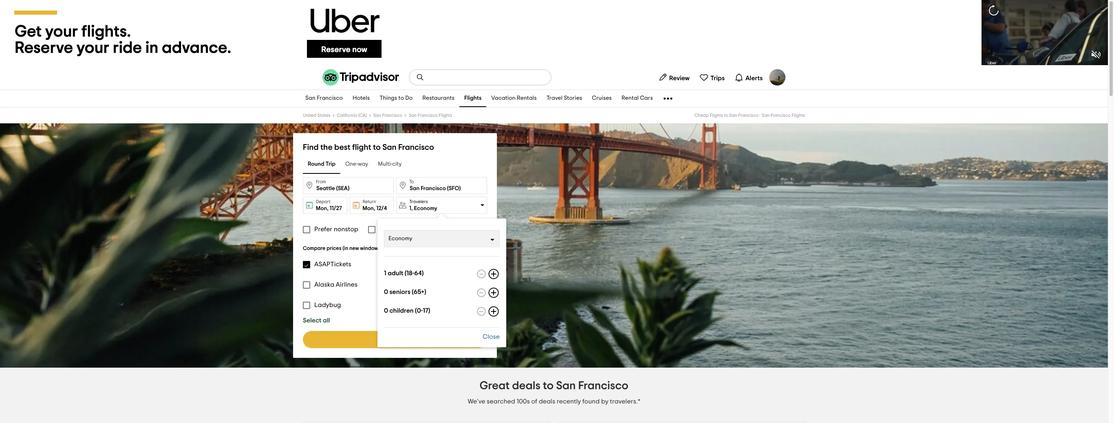 Task type: vqa. For each thing, say whether or not it's contained in the screenshot.
Airport
no



Task type: locate. For each thing, give the bounding box(es) containing it.
airlines
[[336, 282, 358, 288]]

select
[[303, 318, 322, 324]]

0 vertical spatial deals
[[512, 381, 541, 392]]

0 vertical spatial economy
[[414, 206, 437, 211]]

san up recently
[[556, 381, 576, 392]]

san right (ca)
[[373, 113, 381, 118]]

do
[[405, 96, 413, 101]]

(18-
[[405, 270, 414, 277]]

review link
[[655, 69, 693, 86]]

united states
[[303, 113, 331, 118]]

11/27
[[330, 206, 342, 212]]

economy up sponsored
[[388, 236, 412, 242]]

hotels link
[[348, 90, 375, 107]]

francisco up states
[[317, 96, 343, 101]]

1 0 from the top
[[384, 289, 388, 296]]

to left do
[[399, 96, 404, 101]]

1 vertical spatial 1
[[384, 270, 386, 277]]

travelers 1 , economy
[[409, 200, 437, 211]]

advertisement region
[[0, 0, 1108, 65]]

stories
[[564, 96, 582, 101]]

0 vertical spatial 1
[[409, 206, 411, 211]]

,
[[411, 206, 413, 211]]

francisco up city
[[398, 144, 434, 152]]

round trip
[[308, 162, 336, 167]]

new
[[350, 246, 359, 252]]

deals up 100s
[[512, 381, 541, 392]]

12/4
[[376, 206, 387, 212]]

flight
[[352, 144, 371, 152]]

1 vertical spatial san francisco
[[373, 113, 402, 118]]

san francisco up states
[[305, 96, 343, 101]]

searched
[[487, 399, 515, 405]]

california (ca)
[[337, 113, 367, 118]]

0 left seniors
[[384, 289, 388, 296]]

0 vertical spatial san francisco
[[305, 96, 343, 101]]

things
[[380, 96, 397, 101]]

california
[[337, 113, 357, 118]]

by
[[601, 399, 609, 405]]

economy down travelers
[[414, 206, 437, 211]]

to
[[399, 96, 404, 101], [724, 113, 729, 118], [373, 144, 381, 152], [543, 381, 554, 392]]

compare prices (in new window)
[[303, 246, 380, 252]]

0 for 0 children (0-17)
[[384, 308, 388, 314]]

travelers.*
[[610, 399, 640, 405]]

0 horizontal spatial san francisco
[[305, 96, 343, 101]]

mon, down depart
[[316, 206, 329, 212]]

-
[[760, 113, 761, 118]]

francisco
[[317, 96, 343, 101], [382, 113, 402, 118], [418, 113, 438, 118], [739, 113, 759, 118], [771, 113, 791, 118], [398, 144, 434, 152], [578, 381, 629, 392]]

san francisco link up states
[[301, 90, 348, 107]]

mon, inside return mon, 12/4
[[363, 206, 375, 212]]

0 horizontal spatial san francisco link
[[301, 90, 348, 107]]

francisco left -
[[739, 113, 759, 118]]

(ca)
[[358, 113, 367, 118]]

rentals
[[517, 96, 537, 101]]

select all
[[303, 318, 330, 324]]

0 seniors (65+)
[[384, 289, 426, 296]]

vacation
[[492, 96, 516, 101]]

flights link
[[460, 90, 487, 107]]

round
[[308, 162, 324, 167]]

1 vertical spatial 0
[[384, 308, 388, 314]]

mon, inside 'depart mon, 11/27'
[[316, 206, 329, 212]]

flights
[[464, 96, 482, 101], [439, 113, 452, 118], [710, 113, 723, 118], [792, 113, 805, 118]]

compare
[[303, 246, 326, 252]]

1 horizontal spatial mon,
[[363, 206, 375, 212]]

nearby
[[403, 226, 425, 233]]

san up the united
[[305, 96, 316, 101]]

0 vertical spatial 0
[[384, 289, 388, 296]]

0 horizontal spatial mon,
[[316, 206, 329, 212]]

seniors
[[389, 289, 410, 296]]

mon, down return on the top of page
[[363, 206, 375, 212]]

united states link
[[303, 113, 331, 118]]

1 down travelers
[[409, 206, 411, 211]]

1 horizontal spatial san francisco link
[[373, 113, 402, 118]]

1 horizontal spatial economy
[[414, 206, 437, 211]]

children
[[389, 308, 414, 314]]

vacation rentals link
[[487, 90, 542, 107]]

san francisco
[[305, 96, 343, 101], [373, 113, 402, 118]]

0
[[384, 289, 388, 296], [384, 308, 388, 314]]

travel stories
[[547, 96, 582, 101]]

san francisco link down things
[[373, 113, 402, 118]]

francisco down restaurants link at left top
[[418, 113, 438, 118]]

restaurants link
[[418, 90, 460, 107]]

best
[[334, 144, 351, 152]]

san
[[305, 96, 316, 101], [373, 113, 381, 118], [409, 113, 417, 118], [730, 113, 738, 118], [762, 113, 770, 118], [383, 144, 397, 152], [556, 381, 576, 392]]

1 horizontal spatial san francisco
[[373, 113, 402, 118]]

0 left children
[[384, 308, 388, 314]]

include
[[380, 226, 402, 233]]

None search field
[[410, 70, 551, 85]]

depart mon, 11/27
[[316, 200, 342, 212]]

1 horizontal spatial 1
[[409, 206, 411, 211]]

all
[[323, 318, 330, 324]]

1 mon, from the left
[[316, 206, 329, 212]]

recently
[[557, 399, 581, 405]]

cruises
[[592, 96, 612, 101]]

multi-
[[378, 162, 392, 167]]

0 horizontal spatial economy
[[388, 236, 412, 242]]

1 vertical spatial economy
[[388, 236, 412, 242]]

0 horizontal spatial 1
[[384, 270, 386, 277]]

mon,
[[316, 206, 329, 212], [363, 206, 375, 212]]

san francisco down things
[[373, 113, 402, 118]]

2 0 from the top
[[384, 308, 388, 314]]

deals
[[512, 381, 541, 392], [539, 399, 555, 405]]

san francisco link
[[301, 90, 348, 107], [373, 113, 402, 118]]

rental cars
[[622, 96, 653, 101]]

1 inside travelers 1 , economy
[[409, 206, 411, 211]]

City or Airport text field
[[396, 177, 487, 195]]

deals right of
[[539, 399, 555, 405]]

1 adult (18-64)
[[384, 270, 424, 277]]

great deals to san francisco
[[480, 381, 629, 392]]

(0-
[[415, 308, 423, 314]]

1 left adult
[[384, 270, 386, 277]]

2 mon, from the left
[[363, 206, 375, 212]]

great
[[480, 381, 510, 392]]



Task type: describe. For each thing, give the bounding box(es) containing it.
things to do
[[380, 96, 413, 101]]

cheap
[[695, 113, 709, 118]]

cheap flights to san francisco - san francisco flights
[[695, 113, 805, 118]]

nonstop
[[334, 226, 358, 233]]

one-way
[[345, 162, 368, 167]]

one-
[[345, 162, 358, 167]]

travel
[[547, 96, 563, 101]]

way
[[358, 162, 368, 167]]

prefer nonstop
[[314, 226, 358, 233]]

cars
[[640, 96, 653, 101]]

san down do
[[409, 113, 417, 118]]

states
[[317, 113, 331, 118]]

alerts link
[[731, 69, 766, 86]]

trips
[[711, 75, 725, 81]]

64)
[[414, 270, 424, 277]]

City or Airport text field
[[303, 177, 394, 195]]

restaurants
[[423, 96, 455, 101]]

prices
[[327, 246, 342, 252]]

flights right cheap
[[710, 113, 723, 118]]

rental
[[622, 96, 639, 101]]

united
[[303, 113, 316, 118]]

rental cars link
[[617, 90, 658, 107]]

flights down restaurants link at left top
[[439, 113, 452, 118]]

of
[[531, 399, 538, 405]]

prefer
[[314, 226, 332, 233]]

to right flight
[[373, 144, 381, 152]]

search image
[[416, 73, 425, 82]]

vacation rentals
[[492, 96, 537, 101]]

trips link
[[696, 69, 728, 86]]

tripadvisor image
[[323, 69, 399, 86]]

find the best flight to san francisco
[[303, 144, 434, 152]]

to up we've searched 100s of deals recently found by travelers.*
[[543, 381, 554, 392]]

san up multi-city
[[383, 144, 397, 152]]

mon, for mon, 12/4
[[363, 206, 375, 212]]

the
[[320, 144, 333, 152]]

economy inside travelers 1 , economy
[[414, 206, 437, 211]]

hotels
[[353, 96, 370, 101]]

san right -
[[762, 113, 770, 118]]

1 vertical spatial san francisco link
[[373, 113, 402, 118]]

from
[[316, 180, 326, 184]]

flights right -
[[792, 113, 805, 118]]

travel stories link
[[542, 90, 587, 107]]

1 vertical spatial deals
[[539, 399, 555, 405]]

asaptickets
[[314, 261, 351, 268]]

airports
[[426, 226, 450, 233]]

depart
[[316, 200, 330, 204]]

(65+)
[[412, 289, 426, 296]]

0 for 0 seniors (65+)
[[384, 289, 388, 296]]

alaska
[[314, 282, 334, 288]]

ladybug
[[314, 302, 341, 309]]

to right cheap
[[724, 113, 729, 118]]

return
[[363, 200, 376, 204]]

adult
[[388, 270, 403, 277]]

alerts
[[746, 75, 763, 81]]

sponsored
[[385, 247, 406, 251]]

we've searched 100s of deals recently found by travelers.*
[[468, 399, 640, 405]]

francisco down things to do link
[[382, 113, 402, 118]]

100s
[[517, 399, 530, 405]]

0 children (0-17)
[[384, 308, 430, 314]]

profile picture image
[[769, 69, 786, 86]]

window)
[[360, 246, 380, 252]]

we've
[[468, 399, 485, 405]]

0 vertical spatial san francisco link
[[301, 90, 348, 107]]

find
[[303, 144, 319, 152]]

multi-city
[[378, 162, 402, 167]]

francisco right -
[[771, 113, 791, 118]]

san left -
[[730, 113, 738, 118]]

(in
[[343, 246, 348, 252]]

alaska airlines
[[314, 282, 358, 288]]

things to do link
[[375, 90, 418, 107]]

city
[[392, 162, 402, 167]]

found
[[583, 399, 600, 405]]

san francisco flights
[[409, 113, 452, 118]]

flights left vacation
[[464, 96, 482, 101]]

cruises link
[[587, 90, 617, 107]]

mon, for mon, 11/27
[[316, 206, 329, 212]]

travelers
[[409, 200, 428, 204]]

trip
[[326, 162, 336, 167]]

include nearby airports
[[380, 226, 450, 233]]

francisco up by
[[578, 381, 629, 392]]

return mon, 12/4
[[363, 200, 387, 212]]

san francisco flights link
[[409, 113, 452, 118]]

review
[[669, 75, 690, 81]]

to
[[409, 180, 414, 184]]

17)
[[423, 308, 430, 314]]



